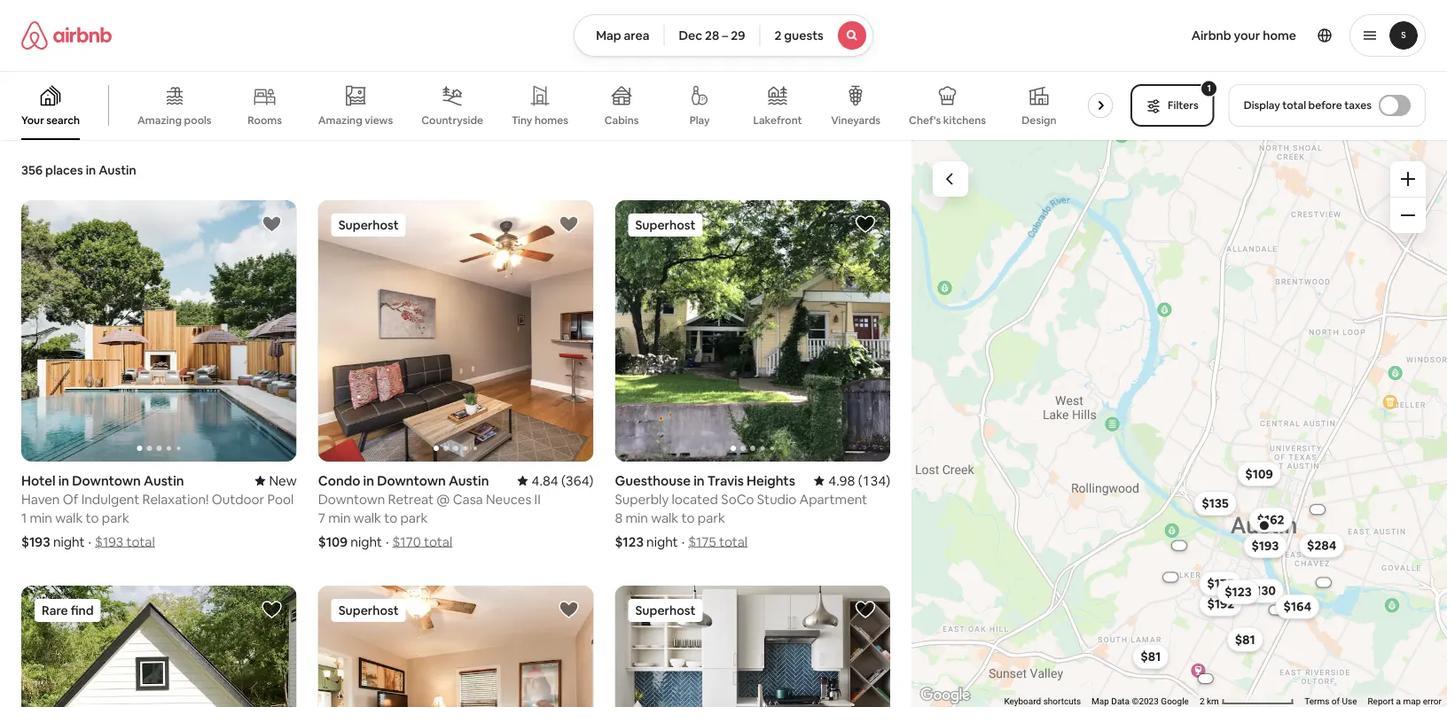 Task type: describe. For each thing, give the bounding box(es) containing it.
· for $170 total
[[386, 534, 389, 551]]

google map
showing 28 stays. region
[[912, 129, 1447, 708]]

downtown for @
[[377, 472, 446, 490]]

new
[[269, 472, 297, 490]]

total inside condo in downtown austin downtown retreat @ casa neuces ii 7 min walk to park $109 night · $170 total
[[424, 534, 452, 551]]

park inside guesthouse in travis heights superbly located soco studio apartment 8 min walk to park $123 night · $175 total
[[698, 510, 725, 527]]

night for $109
[[351, 534, 382, 551]]

–
[[722, 27, 728, 43]]

$81 for $81
[[1141, 649, 1161, 665]]

profile element
[[895, 0, 1426, 71]]

new place to stay image
[[255, 472, 297, 490]]

haven
[[21, 491, 60, 508]]

total inside button
[[1283, 98, 1306, 112]]

play
[[690, 114, 710, 127]]

airbnb
[[1191, 27, 1231, 43]]

$81 $130 $192
[[1207, 583, 1276, 648]]

4.98
[[828, 472, 855, 490]]

park: bull creek greenway image
[[1115, 129, 1129, 143]]

night for $193
[[53, 534, 85, 551]]

night inside guesthouse in travis heights superbly located soco studio apartment 8 min walk to park $123 night · $175 total
[[646, 534, 678, 551]]

park for 7 min walk to park
[[400, 510, 428, 527]]

area
[[624, 27, 649, 43]]

kitchens
[[943, 114, 986, 127]]

km
[[1207, 697, 1219, 707]]

terms
[[1305, 697, 1330, 707]]

zoom out image
[[1401, 208, 1415, 223]]

display
[[1244, 98, 1280, 112]]

filters button
[[1131, 84, 1215, 127]]

0 horizontal spatial $81 button
[[1133, 645, 1169, 670]]

report a map error link
[[1368, 697, 1442, 707]]

amazing for amazing views
[[318, 113, 362, 127]]

$192
[[1207, 596, 1235, 612]]

homes
[[535, 114, 568, 127]]

add to wishlist: hotel in downtown austin image
[[261, 214, 283, 235]]

hotel
[[21, 472, 55, 490]]

guests
[[784, 27, 824, 43]]

terms of use link
[[1305, 697, 1357, 707]]

amazing pools
[[137, 114, 212, 127]]

add to wishlist: guesthouse in riverside image
[[261, 600, 283, 621]]

add to wishlist: home in bouldin creek image
[[558, 600, 579, 621]]

2 for 2 km
[[1200, 697, 1205, 707]]

a
[[1396, 697, 1401, 707]]

tiny
[[512, 114, 532, 127]]

$135 button
[[1194, 491, 1237, 516]]

superbly
[[615, 491, 669, 508]]

retreat
[[388, 491, 434, 508]]

rooms
[[248, 114, 282, 127]]

casa
[[453, 491, 483, 508]]

$162 button
[[1249, 508, 1293, 532]]

4.98 out of 5 average rating,  134 reviews image
[[814, 472, 890, 490]]

map
[[1403, 697, 1421, 707]]

2 guests
[[775, 27, 824, 43]]

$170 total button
[[392, 534, 452, 551]]

travis
[[707, 472, 744, 490]]

in right places
[[86, 162, 96, 178]]

places
[[45, 162, 83, 178]]

none search field containing map area
[[574, 14, 873, 57]]

austin for hotel in downtown austin haven of indulgent relaxation! outdoor pool 1 min walk to park $193 night · $193 total
[[144, 472, 184, 490]]

chef's
[[909, 114, 941, 127]]

$175 button
[[1199, 572, 1242, 596]]

shortcuts
[[1044, 697, 1081, 707]]

cabins
[[605, 114, 639, 127]]

relaxation!
[[142, 491, 209, 508]]

$123 inside button
[[1225, 584, 1252, 600]]

add to wishlist: apartment in east austin image
[[855, 600, 876, 621]]

apartment
[[799, 491, 867, 508]]

1 horizontal spatial $81 button
[[1227, 628, 1263, 652]]

@
[[437, 491, 450, 508]]

walk for downtown
[[354, 510, 381, 527]]

dec 28 – 29
[[679, 27, 745, 43]]

design
[[1022, 114, 1057, 127]]

$175 total button
[[688, 534, 748, 551]]

in for guesthouse
[[694, 472, 705, 490]]

filters
[[1168, 98, 1199, 112]]

$123 button
[[1217, 580, 1260, 605]]

austin for 356 places in austin
[[99, 162, 136, 178]]

taxes
[[1344, 98, 1372, 112]]

$284
[[1307, 538, 1337, 554]]

4.84
[[532, 472, 558, 490]]

29
[[731, 27, 745, 43]]

your
[[21, 114, 44, 127]]

of
[[1332, 697, 1340, 707]]

airbnb your home
[[1191, 27, 1296, 43]]

$135
[[1202, 496, 1229, 512]]

keyboard
[[1004, 697, 1041, 707]]

views
[[365, 113, 393, 127]]

map for map area
[[596, 27, 621, 43]]

356
[[21, 162, 43, 178]]

pool
[[267, 491, 294, 508]]

2 for 2 guests
[[775, 27, 782, 43]]

$109 button
[[1237, 462, 1281, 487]]

· inside guesthouse in travis heights superbly located soco studio apartment 8 min walk to park $123 night · $175 total
[[682, 534, 685, 551]]

keyboard shortcuts button
[[1004, 696, 1081, 708]]

map area
[[596, 27, 649, 43]]

$123 inside guesthouse in travis heights superbly located soco studio apartment 8 min walk to park $123 night · $175 total
[[615, 534, 644, 551]]

dec
[[679, 27, 702, 43]]

in for condo
[[363, 472, 374, 490]]

map data ©2023 google
[[1092, 697, 1189, 707]]

in for hotel
[[58, 472, 69, 490]]

amazing views
[[318, 113, 393, 127]]

google
[[1161, 697, 1189, 707]]

$175 inside $175 button
[[1207, 576, 1234, 592]]



Task type: vqa. For each thing, say whether or not it's contained in the screenshot.


Task type: locate. For each thing, give the bounding box(es) containing it.
$109 up $162
[[1245, 466, 1273, 482]]

map left data
[[1092, 697, 1109, 707]]

$109 inside button
[[1245, 466, 1273, 482]]

1 vertical spatial 1
[[21, 510, 27, 527]]

2 horizontal spatial park
[[698, 510, 725, 527]]

1 · from the left
[[88, 534, 91, 551]]

night left $170
[[351, 534, 382, 551]]

1 down airbnb
[[1207, 82, 1211, 94]]

condo
[[318, 472, 360, 490]]

$81 for $81 $130 $192
[[1235, 632, 1255, 648]]

walk right 7
[[354, 510, 381, 527]]

$81 inside the $81 $130 $192
[[1235, 632, 1255, 648]]

0 horizontal spatial to
[[86, 510, 99, 527]]

0 horizontal spatial map
[[596, 27, 621, 43]]

display total before taxes button
[[1229, 84, 1426, 127]]

2 inside search field
[[775, 27, 782, 43]]

night down 'of'
[[53, 534, 85, 551]]

1 vertical spatial 2
[[1200, 697, 1205, 707]]

night
[[53, 534, 85, 551], [351, 534, 382, 551], [646, 534, 678, 551]]

walk inside hotel in downtown austin haven of indulgent relaxation! outdoor pool 1 min walk to park $193 night · $193 total
[[55, 510, 83, 527]]

0 vertical spatial $81
[[1235, 632, 1255, 648]]

home
[[1263, 27, 1296, 43]]

walk inside condo in downtown austin downtown retreat @ casa neuces ii 7 min walk to park $109 night · $170 total
[[354, 510, 381, 527]]

1 park from the left
[[102, 510, 129, 527]]

0 horizontal spatial night
[[53, 534, 85, 551]]

guesthouse
[[615, 472, 691, 490]]

1 horizontal spatial $193
[[95, 534, 124, 551]]

2 horizontal spatial walk
[[651, 510, 679, 527]]

1 vertical spatial $123
[[1225, 584, 1252, 600]]

to inside condo in downtown austin downtown retreat @ casa neuces ii 7 min walk to park $109 night · $170 total
[[384, 510, 397, 527]]

2 km button
[[1194, 695, 1299, 708]]

None search field
[[574, 14, 873, 57]]

search
[[46, 114, 80, 127]]

2 horizontal spatial to
[[682, 510, 695, 527]]

$193 inside button
[[1252, 538, 1279, 554]]

0 horizontal spatial $123
[[615, 534, 644, 551]]

before
[[1308, 98, 1342, 112]]

· left $170
[[386, 534, 389, 551]]

1 vertical spatial map
[[1092, 697, 1109, 707]]

outdoor
[[212, 491, 264, 508]]

1 horizontal spatial night
[[351, 534, 382, 551]]

3 park from the left
[[698, 510, 725, 527]]

0 horizontal spatial 1
[[21, 510, 27, 527]]

1 horizontal spatial ·
[[386, 534, 389, 551]]

total right $170
[[424, 534, 452, 551]]

1 horizontal spatial austin
[[144, 472, 184, 490]]

· left $193 total button on the bottom
[[88, 534, 91, 551]]

$109 down 7
[[318, 534, 348, 551]]

airbnb your home link
[[1181, 17, 1307, 54]]

0 horizontal spatial $175
[[688, 534, 716, 551]]

0 horizontal spatial min
[[30, 510, 52, 527]]

$175 down "located" on the bottom
[[688, 534, 716, 551]]

park
[[102, 510, 129, 527], [400, 510, 428, 527], [698, 510, 725, 527]]

in up 'of'
[[58, 472, 69, 490]]

0 horizontal spatial austin
[[99, 162, 136, 178]]

add to wishlist: guesthouse in travis heights image
[[855, 214, 876, 235]]

austin inside hotel in downtown austin haven of indulgent relaxation! outdoor pool 1 min walk to park $193 night · $193 total
[[144, 472, 184, 490]]

1 walk from the left
[[55, 510, 83, 527]]

austin inside condo in downtown austin downtown retreat @ casa neuces ii 7 min walk to park $109 night · $170 total
[[449, 472, 489, 490]]

· for $193 total
[[88, 534, 91, 551]]

1 horizontal spatial amazing
[[318, 113, 362, 127]]

2 horizontal spatial night
[[646, 534, 678, 551]]

walk inside guesthouse in travis heights superbly located soco studio apartment 8 min walk to park $123 night · $175 total
[[651, 510, 679, 527]]

total down indulgent
[[126, 534, 155, 551]]

2 left km
[[1200, 697, 1205, 707]]

$193 down $162
[[1252, 538, 1279, 554]]

neuces
[[486, 491, 531, 508]]

downtown up indulgent
[[72, 472, 141, 490]]

$123
[[615, 534, 644, 551], [1225, 584, 1252, 600]]

indulgent
[[81, 491, 139, 508]]

park down retreat
[[400, 510, 428, 527]]

austin right places
[[99, 162, 136, 178]]

your search
[[21, 114, 80, 127]]

map for map data ©2023 google
[[1092, 697, 1109, 707]]

1
[[1207, 82, 1211, 94], [21, 510, 27, 527]]

0 vertical spatial map
[[596, 27, 621, 43]]

$81 button up ©2023
[[1133, 645, 1169, 670]]

austin up relaxation!
[[144, 472, 184, 490]]

min right 8
[[626, 510, 648, 527]]

data
[[1112, 697, 1130, 707]]

$81 button down $192
[[1227, 628, 1263, 652]]

min inside hotel in downtown austin haven of indulgent relaxation! outdoor pool 1 min walk to park $193 night · $193 total
[[30, 510, 52, 527]]

2 horizontal spatial austin
[[449, 472, 489, 490]]

2 horizontal spatial $193
[[1252, 538, 1279, 554]]

min down haven
[[30, 510, 52, 527]]

downtown down condo
[[318, 491, 385, 508]]

$130 button
[[1241, 579, 1284, 604]]

park for 1 min walk to park
[[102, 510, 129, 527]]

2 horizontal spatial ·
[[682, 534, 685, 551]]

$164 button
[[1276, 595, 1320, 620]]

0 horizontal spatial ·
[[88, 534, 91, 551]]

2 left guests
[[775, 27, 782, 43]]

min inside guesthouse in travis heights superbly located soco studio apartment 8 min walk to park $123 night · $175 total
[[626, 510, 648, 527]]

1 horizontal spatial to
[[384, 510, 397, 527]]

1 down haven
[[21, 510, 27, 527]]

1 to from the left
[[86, 510, 99, 527]]

map area button
[[574, 14, 665, 57]]

downtown up retreat
[[377, 472, 446, 490]]

amazing
[[318, 113, 362, 127], [137, 114, 182, 127]]

park inside condo in downtown austin downtown retreat @ casa neuces ii 7 min walk to park $109 night · $170 total
[[400, 510, 428, 527]]

amazing left pools
[[137, 114, 182, 127]]

· inside condo in downtown austin downtown retreat @ casa neuces ii 7 min walk to park $109 night · $170 total
[[386, 534, 389, 551]]

dec 28 – 29 button
[[664, 14, 760, 57]]

night inside condo in downtown austin downtown retreat @ casa neuces ii 7 min walk to park $109 night · $170 total
[[351, 534, 382, 551]]

to for of
[[86, 510, 99, 527]]

to inside guesthouse in travis heights superbly located soco studio apartment 8 min walk to park $123 night · $175 total
[[682, 510, 695, 527]]

park inside hotel in downtown austin haven of indulgent relaxation! outdoor pool 1 min walk to park $193 night · $193 total
[[102, 510, 129, 527]]

2 to from the left
[[384, 510, 397, 527]]

1 horizontal spatial walk
[[354, 510, 381, 527]]

2 · from the left
[[386, 534, 389, 551]]

1 vertical spatial $81
[[1141, 649, 1161, 665]]

8
[[615, 510, 623, 527]]

total left before
[[1283, 98, 1306, 112]]

1 vertical spatial $175
[[1207, 576, 1234, 592]]

1 horizontal spatial 1
[[1207, 82, 1211, 94]]

vineyards
[[831, 114, 881, 127]]

terms of use
[[1305, 697, 1357, 707]]

0 vertical spatial $175
[[688, 534, 716, 551]]

$109 inside condo in downtown austin downtown retreat @ casa neuces ii 7 min walk to park $109 night · $170 total
[[318, 534, 348, 551]]

zoom in image
[[1401, 172, 1415, 186]]

$193 down haven
[[21, 534, 50, 551]]

3 · from the left
[[682, 534, 685, 551]]

min for 1
[[30, 510, 52, 527]]

min right 7
[[328, 510, 351, 527]]

2 night from the left
[[351, 534, 382, 551]]

$175 inside guesthouse in travis heights superbly located soco studio apartment 8 min walk to park $123 night · $175 total
[[688, 534, 716, 551]]

0 vertical spatial $123
[[615, 534, 644, 551]]

to inside hotel in downtown austin haven of indulgent relaxation! outdoor pool 1 min walk to park $193 night · $193 total
[[86, 510, 99, 527]]

to for retreat
[[384, 510, 397, 527]]

1 horizontal spatial park
[[400, 510, 428, 527]]

1 horizontal spatial $81
[[1235, 632, 1255, 648]]

2 km
[[1200, 697, 1221, 707]]

guesthouse in travis heights superbly located soco studio apartment 8 min walk to park $123 night · $175 total
[[615, 472, 867, 551]]

2
[[775, 27, 782, 43], [1200, 697, 1205, 707]]

austin up casa
[[449, 472, 489, 490]]

keyboard shortcuts
[[1004, 697, 1081, 707]]

$193 total button
[[95, 534, 155, 551]]

2 horizontal spatial min
[[626, 510, 648, 527]]

to down "located" on the bottom
[[682, 510, 695, 527]]

heights
[[747, 472, 795, 490]]

in inside condo in downtown austin downtown retreat @ casa neuces ii 7 min walk to park $109 night · $170 total
[[363, 472, 374, 490]]

use
[[1342, 697, 1357, 707]]

0 horizontal spatial park
[[102, 510, 129, 527]]

park down indulgent
[[102, 510, 129, 527]]

downtown for indulgent
[[72, 472, 141, 490]]

3 night from the left
[[646, 534, 678, 551]]

2 walk from the left
[[354, 510, 381, 527]]

1 min from the left
[[30, 510, 52, 527]]

$170
[[392, 534, 421, 551]]

$162
[[1257, 512, 1285, 528]]

hotel in downtown austin haven of indulgent relaxation! outdoor pool 1 min walk to park $193 night · $193 total
[[21, 472, 294, 551]]

3 to from the left
[[682, 510, 695, 527]]

to down indulgent
[[86, 510, 99, 527]]

1 vertical spatial $109
[[318, 534, 348, 551]]

$192 button
[[1199, 592, 1243, 617]]

1 horizontal spatial min
[[328, 510, 351, 527]]

total inside hotel in downtown austin haven of indulgent relaxation! outdoor pool 1 min walk to park $193 night · $193 total
[[126, 534, 155, 551]]

countryside
[[421, 114, 483, 127]]

chef's kitchens
[[909, 114, 986, 127]]

downtown inside hotel in downtown austin haven of indulgent relaxation! outdoor pool 1 min walk to park $193 night · $193 total
[[72, 472, 141, 490]]

night inside hotel in downtown austin haven of indulgent relaxation! outdoor pool 1 min walk to park $193 night · $193 total
[[53, 534, 85, 551]]

min inside condo in downtown austin downtown retreat @ casa neuces ii 7 min walk to park $109 night · $170 total
[[328, 510, 351, 527]]

$81 down $192 "button"
[[1235, 632, 1255, 648]]

· inside hotel in downtown austin haven of indulgent relaxation! outdoor pool 1 min walk to park $193 night · $193 total
[[88, 534, 91, 551]]

ii
[[534, 491, 541, 508]]

amazing for amazing pools
[[137, 114, 182, 127]]

$81 up ©2023
[[1141, 649, 1161, 665]]

$193 button
[[1244, 534, 1287, 559]]

$284 button
[[1299, 533, 1345, 558]]

0 vertical spatial 1
[[1207, 82, 1211, 94]]

in inside guesthouse in travis heights superbly located soco studio apartment 8 min walk to park $123 night · $175 total
[[694, 472, 705, 490]]

pools
[[184, 114, 212, 127]]

group
[[0, 71, 1120, 140], [21, 200, 297, 462], [318, 200, 594, 462], [615, 200, 890, 462], [21, 586, 297, 708], [318, 586, 594, 708], [615, 586, 890, 708]]

1 horizontal spatial $109
[[1245, 466, 1273, 482]]

·
[[88, 534, 91, 551], [386, 534, 389, 551], [682, 534, 685, 551]]

display total before taxes
[[1244, 98, 1372, 112]]

austin for condo in downtown austin downtown retreat @ casa neuces ii 7 min walk to park $109 night · $170 total
[[449, 472, 489, 490]]

min for 7
[[328, 510, 351, 527]]

amazing left "views"
[[318, 113, 362, 127]]

· left "$175 total" button at the bottom of page
[[682, 534, 685, 551]]

4.84 out of 5 average rating,  364 reviews image
[[517, 472, 594, 490]]

to down retreat
[[384, 510, 397, 527]]

356 places in austin
[[21, 162, 136, 178]]

0 horizontal spatial $193
[[21, 534, 50, 551]]

report a map error
[[1368, 697, 1442, 707]]

park up "$175 total" button at the bottom of page
[[698, 510, 725, 527]]

total down soco
[[719, 534, 748, 551]]

$193 down indulgent
[[95, 534, 124, 551]]

your
[[1234, 27, 1260, 43]]

7
[[318, 510, 325, 527]]

$81 inside button
[[1141, 649, 1161, 665]]

austin
[[99, 162, 136, 178], [144, 472, 184, 490], [449, 472, 489, 490]]

2 guests button
[[759, 14, 873, 57]]

1 horizontal spatial map
[[1092, 697, 1109, 707]]

lakefront
[[753, 114, 802, 127]]

3 min from the left
[[626, 510, 648, 527]]

night down superbly
[[646, 534, 678, 551]]

0 horizontal spatial $109
[[318, 534, 348, 551]]

walk down 'of'
[[55, 510, 83, 527]]

3 walk from the left
[[651, 510, 679, 527]]

2 park from the left
[[400, 510, 428, 527]]

0 horizontal spatial 2
[[775, 27, 782, 43]]

located
[[672, 491, 718, 508]]

1 horizontal spatial $123
[[1225, 584, 1252, 600]]

0 horizontal spatial walk
[[55, 510, 83, 527]]

$164
[[1284, 599, 1312, 615]]

walk for haven
[[55, 510, 83, 527]]

0 vertical spatial $109
[[1245, 466, 1273, 482]]

0 vertical spatial 2
[[775, 27, 782, 43]]

1 night from the left
[[53, 534, 85, 551]]

tiny homes
[[512, 114, 568, 127]]

1 inside hotel in downtown austin haven of indulgent relaxation! outdoor pool 1 min walk to park $193 night · $193 total
[[21, 510, 27, 527]]

group containing amazing views
[[0, 71, 1120, 140]]

min
[[30, 510, 52, 527], [328, 510, 351, 527], [626, 510, 648, 527]]

to
[[86, 510, 99, 527], [384, 510, 397, 527], [682, 510, 695, 527]]

error
[[1423, 697, 1442, 707]]

(134)
[[858, 472, 890, 490]]

map inside button
[[596, 27, 621, 43]]

google image
[[916, 685, 975, 708]]

0 horizontal spatial amazing
[[137, 114, 182, 127]]

$175 up $192
[[1207, 576, 1234, 592]]

$193
[[21, 534, 50, 551], [95, 534, 124, 551], [1252, 538, 1279, 554]]

report
[[1368, 697, 1394, 707]]

4.84 (364)
[[532, 472, 594, 490]]

0 horizontal spatial $81
[[1141, 649, 1161, 665]]

map left area
[[596, 27, 621, 43]]

total inside guesthouse in travis heights superbly located soco studio apartment 8 min walk to park $123 night · $175 total
[[719, 534, 748, 551]]

add to wishlist: condo in downtown austin image
[[558, 214, 579, 235]]

$109
[[1245, 466, 1273, 482], [318, 534, 348, 551]]

1 horizontal spatial 2
[[1200, 697, 1205, 707]]

in right condo
[[363, 472, 374, 490]]

in inside hotel in downtown austin haven of indulgent relaxation! outdoor pool 1 min walk to park $193 night · $193 total
[[58, 472, 69, 490]]

2 min from the left
[[328, 510, 351, 527]]

1 horizontal spatial $175
[[1207, 576, 1234, 592]]

in up "located" on the bottom
[[694, 472, 705, 490]]

walk down superbly
[[651, 510, 679, 527]]

of
[[63, 491, 78, 508]]



